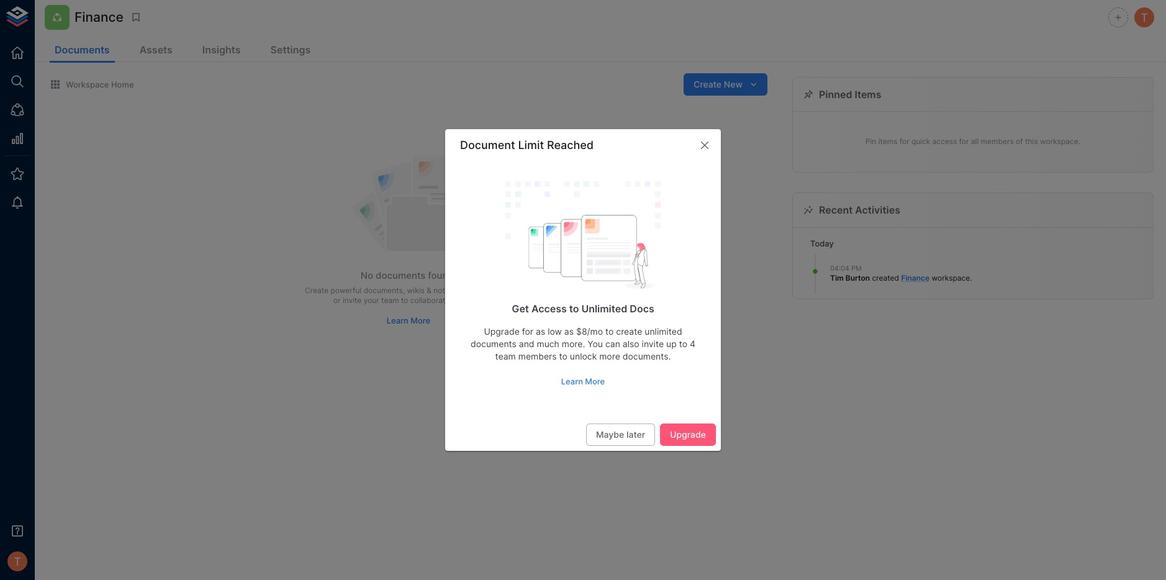 Task type: locate. For each thing, give the bounding box(es) containing it.
pinned
[[819, 88, 852, 101]]

learn down documents,
[[387, 316, 409, 326]]

more
[[411, 316, 430, 326], [585, 376, 605, 386]]

upgrade inside upgrade for as low as $8/mo to create unlimited documents and much more. you can also invite up to 4 team members to unlock more documents.
[[484, 326, 520, 337]]

for up and
[[522, 326, 533, 337]]

tim
[[830, 273, 844, 283]]

0 vertical spatial learn more
[[387, 316, 430, 326]]

1 horizontal spatial members
[[981, 137, 1014, 146]]

0 vertical spatial learn more button
[[384, 311, 434, 330]]

0 vertical spatial upgrade
[[484, 326, 520, 337]]

access
[[933, 137, 957, 146]]

create new
[[694, 79, 743, 89]]

1 horizontal spatial t button
[[1133, 6, 1156, 29]]

upgrade inside upgrade button
[[670, 429, 706, 440]]

learn more button inside document limit reached dialog
[[558, 372, 608, 391]]

documents,
[[364, 285, 405, 295]]

0 horizontal spatial team
[[381, 296, 399, 305]]

upgrade for as low as $8/mo to create unlimited documents and much more. you can also invite up to 4 team members to unlock more documents.
[[471, 326, 695, 361]]

members down much
[[518, 351, 557, 361]]

document limit reached dialog
[[445, 129, 721, 451]]

1 vertical spatial learn
[[561, 376, 583, 386]]

learn more for get access to unlimited docs
[[561, 376, 605, 386]]

for
[[900, 137, 910, 146], [959, 137, 969, 146], [455, 285, 465, 295], [522, 326, 533, 337]]

as left low
[[536, 326, 545, 337]]

or
[[333, 296, 341, 305]]

learn more button down collaborate
[[384, 311, 434, 330]]

pm
[[851, 264, 862, 272]]

to
[[401, 296, 408, 305], [569, 302, 579, 315], [605, 326, 614, 337], [679, 338, 687, 349], [559, 351, 568, 361]]

learn more button
[[384, 311, 434, 330], [558, 372, 608, 391]]

learn inside document limit reached dialog
[[561, 376, 583, 386]]

0 horizontal spatial create
[[305, 285, 329, 295]]

0 horizontal spatial t
[[14, 554, 21, 568]]

pin
[[866, 137, 876, 146]]

0 horizontal spatial learn more
[[387, 316, 430, 326]]

learn more
[[387, 316, 430, 326], [561, 376, 605, 386]]

you
[[588, 338, 603, 349]]

for up with
[[455, 285, 465, 295]]

settings link
[[265, 39, 316, 63]]

to right access
[[569, 302, 579, 315]]

0 horizontal spatial learn
[[387, 316, 409, 326]]

insights
[[202, 43, 241, 56]]

create left new
[[694, 79, 722, 89]]

0 vertical spatial more
[[411, 316, 430, 326]]

0 horizontal spatial t button
[[4, 548, 31, 575]]

0 horizontal spatial as
[[536, 326, 545, 337]]

recent activities
[[819, 204, 900, 216]]

.
[[970, 273, 972, 283]]

invite inside upgrade for as low as $8/mo to create unlimited documents and much more. you can also invite up to 4 team members to unlock more documents.
[[642, 338, 664, 349]]

documents left and
[[471, 338, 517, 349]]

more down collaborate
[[411, 316, 430, 326]]

team inside no documents found. create powerful documents, wikis & notes for personal use or invite your team to collaborate with you.
[[381, 296, 399, 305]]

0 vertical spatial invite
[[343, 296, 362, 305]]

limit
[[518, 139, 544, 152]]

workspace home link
[[50, 79, 134, 90]]

1 horizontal spatial learn
[[561, 376, 583, 386]]

members
[[981, 137, 1014, 146], [518, 351, 557, 361]]

documents inside no documents found. create powerful documents, wikis & notes for personal use or invite your team to collaborate with you.
[[376, 270, 426, 282]]

get access to unlimited docs
[[512, 302, 654, 315]]

1 horizontal spatial more
[[585, 376, 605, 386]]

unlock
[[570, 351, 597, 361]]

invite down powerful in the left of the page
[[343, 296, 362, 305]]

burton
[[846, 273, 870, 283]]

0 vertical spatial team
[[381, 296, 399, 305]]

today
[[810, 238, 834, 248]]

1 horizontal spatial learn more
[[561, 376, 605, 386]]

as
[[536, 326, 545, 337], [564, 326, 574, 337]]

0 vertical spatial t
[[1141, 10, 1148, 24]]

to inside no documents found. create powerful documents, wikis & notes for personal use or invite your team to collaborate with you.
[[401, 296, 408, 305]]

can
[[605, 338, 620, 349]]

1 horizontal spatial upgrade
[[670, 429, 706, 440]]

0 horizontal spatial upgrade
[[484, 326, 520, 337]]

upgrade for upgrade for as low as $8/mo to create unlimited documents and much more. you can also invite up to 4 team members to unlock more documents.
[[484, 326, 520, 337]]

1 horizontal spatial documents
[[471, 338, 517, 349]]

to down more.
[[559, 351, 568, 361]]

&
[[427, 285, 432, 295]]

workspace
[[66, 79, 109, 89]]

up
[[666, 338, 677, 349]]

0 horizontal spatial invite
[[343, 296, 362, 305]]

1 vertical spatial invite
[[642, 338, 664, 349]]

as up more.
[[564, 326, 574, 337]]

new
[[724, 79, 743, 89]]

learn more down unlock
[[561, 376, 605, 386]]

1 vertical spatial more
[[585, 376, 605, 386]]

1 vertical spatial learn more
[[561, 376, 605, 386]]

finance up documents
[[75, 9, 123, 25]]

documents
[[376, 270, 426, 282], [471, 338, 517, 349]]

1 vertical spatial finance
[[901, 273, 930, 283]]

upgrade right later on the bottom right of the page
[[670, 429, 706, 440]]

1 vertical spatial team
[[495, 351, 516, 361]]

for left quick at the top right
[[900, 137, 910, 146]]

0 vertical spatial documents
[[376, 270, 426, 282]]

learn more down collaborate
[[387, 316, 430, 326]]

create new button
[[684, 73, 768, 96]]

create left powerful in the left of the page
[[305, 285, 329, 295]]

unlimited
[[582, 302, 627, 315]]

0 horizontal spatial finance
[[75, 9, 123, 25]]

more down unlock
[[585, 376, 605, 386]]

more.
[[562, 338, 585, 349]]

1 vertical spatial upgrade
[[670, 429, 706, 440]]

0 vertical spatial t button
[[1133, 6, 1156, 29]]

1 horizontal spatial team
[[495, 351, 516, 361]]

upgrade up and
[[484, 326, 520, 337]]

learn for get access to unlimited docs
[[561, 376, 583, 386]]

invite up documents.
[[642, 338, 664, 349]]

more for no documents found.
[[411, 316, 430, 326]]

all
[[971, 137, 979, 146]]

documents up wikis
[[376, 270, 426, 282]]

learn
[[387, 316, 409, 326], [561, 376, 583, 386]]

finance right created on the right top of page
[[901, 273, 930, 283]]

upgrade
[[484, 326, 520, 337], [670, 429, 706, 440]]

maybe later button
[[586, 423, 655, 446]]

members left of
[[981, 137, 1014, 146]]

learn down unlock
[[561, 376, 583, 386]]

learn more inside document limit reached dialog
[[561, 376, 605, 386]]

1 vertical spatial learn more button
[[558, 372, 608, 391]]

team
[[381, 296, 399, 305], [495, 351, 516, 361]]

0 horizontal spatial documents
[[376, 270, 426, 282]]

1 vertical spatial t
[[14, 554, 21, 568]]

created
[[872, 273, 899, 283]]

no documents found. create powerful documents, wikis & notes for personal use or invite your team to collaborate with you.
[[305, 270, 512, 305]]

invite
[[343, 296, 362, 305], [642, 338, 664, 349]]

1 horizontal spatial invite
[[642, 338, 664, 349]]

your
[[364, 296, 379, 305]]

1 horizontal spatial as
[[564, 326, 574, 337]]

workspace home
[[66, 79, 134, 89]]

0 horizontal spatial members
[[518, 351, 557, 361]]

1 vertical spatial members
[[518, 351, 557, 361]]

documents
[[55, 43, 110, 56]]

learn more button down unlock
[[558, 372, 608, 391]]

to left 4
[[679, 338, 687, 349]]

pin items for quick access for all members of this workspace.
[[866, 137, 1081, 146]]

1 vertical spatial create
[[305, 285, 329, 295]]

0 horizontal spatial learn more button
[[384, 311, 434, 330]]

and
[[519, 338, 534, 349]]

this
[[1025, 137, 1038, 146]]

0 vertical spatial create
[[694, 79, 722, 89]]

team down get
[[495, 351, 516, 361]]

04:04
[[830, 264, 849, 272]]

documents inside upgrade for as low as $8/mo to create unlimited documents and much more. you can also invite up to 4 team members to unlock more documents.
[[471, 338, 517, 349]]

1 horizontal spatial learn more button
[[558, 372, 608, 391]]

bookmark image
[[130, 12, 142, 23]]

team down documents,
[[381, 296, 399, 305]]

0 vertical spatial finance
[[75, 9, 123, 25]]

to down wikis
[[401, 296, 408, 305]]

t button
[[1133, 6, 1156, 29], [4, 548, 31, 575]]

1 vertical spatial documents
[[471, 338, 517, 349]]

1 horizontal spatial finance
[[901, 273, 930, 283]]

0 horizontal spatial more
[[411, 316, 430, 326]]

create
[[694, 79, 722, 89], [305, 285, 329, 295]]

also
[[623, 338, 639, 349]]

t
[[1141, 10, 1148, 24], [14, 554, 21, 568]]

learn more for no documents found.
[[387, 316, 430, 326]]

finance
[[75, 9, 123, 25], [901, 273, 930, 283]]

more inside document limit reached dialog
[[585, 376, 605, 386]]

document
[[460, 139, 515, 152]]

create inside no documents found. create powerful documents, wikis & notes for personal use or invite your team to collaborate with you.
[[305, 285, 329, 295]]

0 vertical spatial learn
[[387, 316, 409, 326]]

1 horizontal spatial create
[[694, 79, 722, 89]]



Task type: vqa. For each thing, say whether or not it's contained in the screenshot.
Remove Bookmark image
no



Task type: describe. For each thing, give the bounding box(es) containing it.
recent
[[819, 204, 853, 216]]

notes
[[434, 285, 453, 295]]

more for get access to unlimited docs
[[585, 376, 605, 386]]

you.
[[469, 296, 484, 305]]

low
[[548, 326, 562, 337]]

4
[[690, 338, 695, 349]]

create inside button
[[694, 79, 722, 89]]

$8/mo
[[576, 326, 603, 337]]

learn for no documents found.
[[387, 316, 409, 326]]

unlimited
[[645, 326, 682, 337]]

wikis
[[407, 285, 425, 295]]

maybe later
[[596, 429, 645, 440]]

finance link
[[901, 273, 930, 283]]

to up the can
[[605, 326, 614, 337]]

invite inside no documents found. create powerful documents, wikis & notes for personal use or invite your team to collaborate with you.
[[343, 296, 362, 305]]

1 as from the left
[[536, 326, 545, 337]]

documents.
[[623, 351, 671, 361]]

with
[[452, 296, 467, 305]]

reached
[[547, 139, 594, 152]]

items
[[855, 88, 882, 101]]

activities
[[855, 204, 900, 216]]

members inside upgrade for as low as $8/mo to create unlimited documents and much more. you can also invite up to 4 team members to unlock more documents.
[[518, 351, 557, 361]]

document limit reached
[[460, 139, 594, 152]]

insights link
[[197, 39, 246, 63]]

learn more button for no documents found.
[[384, 311, 434, 330]]

access
[[532, 302, 567, 315]]

assets
[[139, 43, 173, 56]]

no
[[361, 270, 373, 282]]

maybe
[[596, 429, 624, 440]]

use
[[500, 285, 512, 295]]

2 as from the left
[[564, 326, 574, 337]]

upgrade for upgrade
[[670, 429, 706, 440]]

for inside upgrade for as low as $8/mo to create unlimited documents and much more. you can also invite up to 4 team members to unlock more documents.
[[522, 326, 533, 337]]

team inside upgrade for as low as $8/mo to create unlimited documents and much more. you can also invite up to 4 team members to unlock more documents.
[[495, 351, 516, 361]]

finance inside 04:04 pm tim burton created finance workspace .
[[901, 273, 930, 283]]

create
[[616, 326, 642, 337]]

later
[[627, 429, 645, 440]]

collaborate
[[410, 296, 450, 305]]

04:04 pm tim burton created finance workspace .
[[830, 264, 972, 283]]

1 vertical spatial t button
[[4, 548, 31, 575]]

of
[[1016, 137, 1023, 146]]

assets link
[[135, 39, 178, 63]]

0 vertical spatial members
[[981, 137, 1014, 146]]

for inside no documents found. create powerful documents, wikis & notes for personal use or invite your team to collaborate with you.
[[455, 285, 465, 295]]

settings
[[270, 43, 311, 56]]

1 horizontal spatial t
[[1141, 10, 1148, 24]]

items
[[879, 137, 898, 146]]

learn more button for get access to unlimited docs
[[558, 372, 608, 391]]

docs
[[630, 302, 654, 315]]

much
[[537, 338, 559, 349]]

workspace
[[932, 273, 970, 283]]

workspace.
[[1040, 137, 1081, 146]]

personal
[[467, 285, 498, 295]]

for left all
[[959, 137, 969, 146]]

upgrade button
[[660, 423, 716, 446]]

powerful
[[331, 285, 362, 295]]

pinned items
[[819, 88, 882, 101]]

found.
[[428, 270, 457, 282]]

more
[[599, 351, 620, 361]]

documents link
[[50, 39, 115, 63]]

home
[[111, 79, 134, 89]]

quick
[[912, 137, 930, 146]]

get
[[512, 302, 529, 315]]



